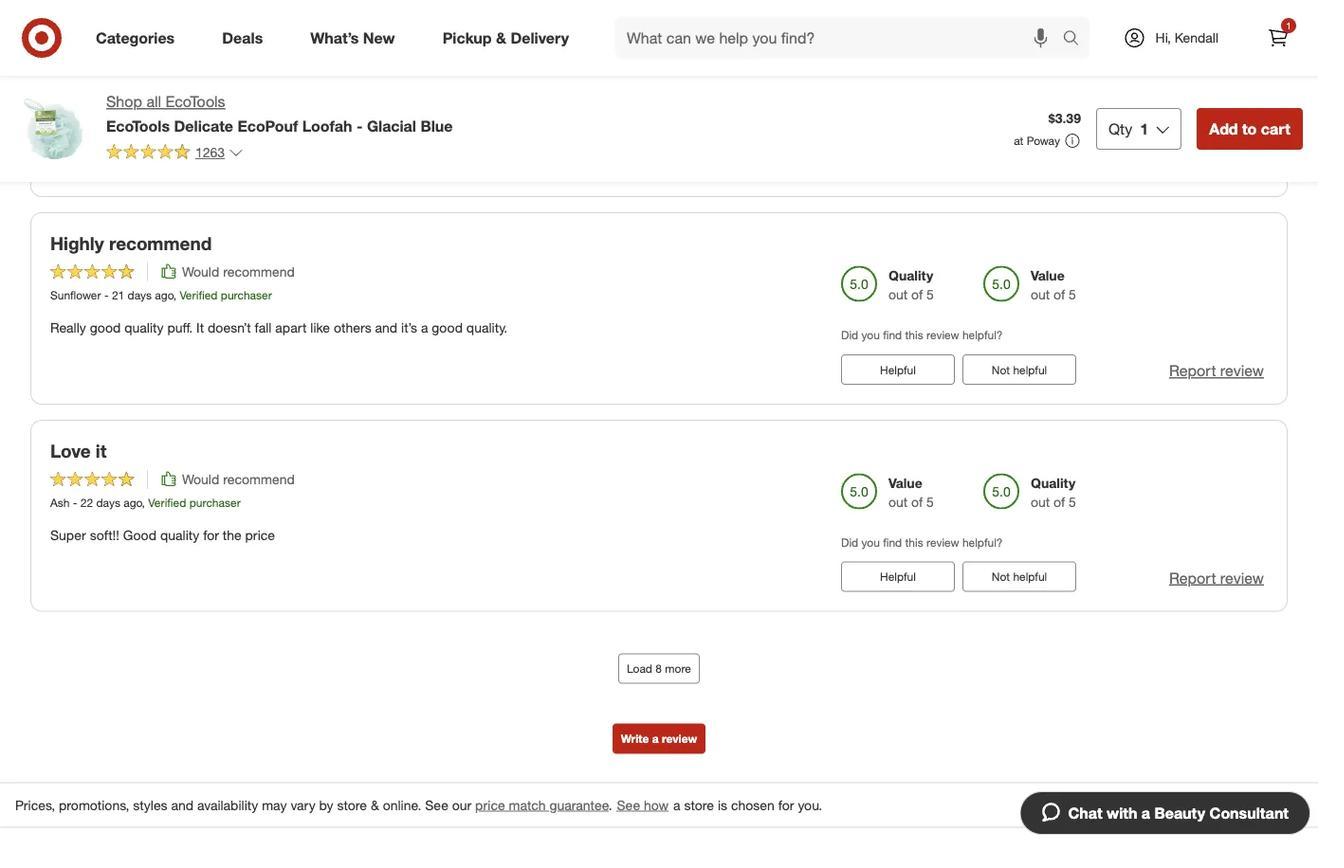 Task type: locate. For each thing, give the bounding box(es) containing it.
0 vertical spatial verified
[[147, 80, 185, 95]]

2 not from the top
[[992, 570, 1010, 584]]

availability
[[197, 797, 258, 814]]

ecotools
[[165, 92, 225, 111], [106, 116, 170, 135]]

not for highly recommend
[[992, 363, 1010, 377]]

1 vertical spatial you
[[862, 535, 880, 550]]

blue
[[420, 116, 453, 135]]

would for love it
[[182, 471, 219, 487]]

- left the 19
[[71, 80, 76, 95]]

did
[[841, 328, 858, 342], [841, 535, 858, 550]]

- left the "22"
[[73, 496, 77, 510]]

search button
[[1054, 17, 1100, 63]]

1 report from the top
[[1169, 362, 1216, 380]]

2 find from the top
[[883, 535, 902, 550]]

write
[[621, 732, 649, 746]]

2 vertical spatial verified
[[148, 496, 186, 510]]

apart
[[85, 25, 131, 47], [164, 112, 196, 128], [275, 319, 307, 336]]

great
[[50, 112, 83, 128]]

see right .
[[617, 797, 640, 814]]

report review
[[1169, 362, 1264, 380], [1169, 569, 1264, 588]]

report review for it
[[1169, 569, 1264, 588]]

2 did you find this review helpful? from the top
[[841, 535, 1003, 550]]

store right by
[[337, 797, 367, 814]]

ago up the puff.
[[155, 288, 173, 302]]

2 vertical spatial value
[[889, 475, 922, 491]]

not helpful button for it
[[962, 562, 1076, 592]]

for
[[203, 527, 219, 544], [778, 797, 794, 814]]

1 vertical spatial ecotools
[[106, 116, 170, 135]]

verified up great color but fell apart within 2 washes
[[147, 80, 185, 95]]

fall
[[255, 319, 272, 336]]

quickly
[[136, 25, 197, 47]]

0 vertical spatial helpful?
[[962, 328, 1003, 342]]

1 vertical spatial report
[[1169, 569, 1216, 588]]

0 vertical spatial ,
[[141, 80, 144, 95]]

1 horizontal spatial price
[[475, 797, 505, 814]]

1 report review button from the top
[[1169, 360, 1264, 382]]

see left the 'our'
[[425, 797, 448, 814]]

0 vertical spatial not
[[992, 363, 1010, 377]]

write a review button
[[612, 724, 706, 755]]

0 vertical spatial did
[[841, 328, 858, 342]]

out
[[889, 79, 908, 95], [1031, 79, 1050, 95], [889, 286, 908, 303], [1031, 286, 1050, 303], [889, 494, 908, 510], [1031, 494, 1050, 510]]

2 vertical spatial quality out of 5
[[1031, 475, 1076, 510]]

days for recommend
[[128, 288, 152, 302]]

1 vertical spatial recommend
[[223, 263, 295, 280]]

1 vertical spatial not helpful button
[[962, 562, 1076, 592]]

promotions,
[[59, 797, 129, 814]]

, up the puff.
[[173, 288, 176, 302]]

0 vertical spatial quality out of 5
[[1031, 60, 1076, 95]]

1 horizontal spatial good
[[432, 319, 463, 336]]

within
[[199, 112, 234, 128]]

2 vertical spatial apart
[[275, 319, 307, 336]]

2 would from the top
[[182, 471, 219, 487]]

a inside chat with a beauty consultant button
[[1142, 804, 1150, 823]]

2 would recommend from the top
[[182, 471, 295, 487]]

apart right fall
[[275, 319, 307, 336]]

0 vertical spatial find
[[883, 328, 902, 342]]

, up good
[[142, 496, 145, 510]]

0 horizontal spatial price
[[245, 527, 275, 544]]

2 helpful button from the top
[[841, 562, 955, 592]]

delivery
[[511, 29, 569, 47]]

0 vertical spatial not helpful
[[992, 363, 1047, 377]]

1 find from the top
[[883, 328, 902, 342]]

1263 link
[[106, 143, 244, 165]]

0 vertical spatial helpful button
[[841, 354, 955, 385]]

qty 1
[[1108, 119, 1149, 138]]

did you find this review helpful?
[[841, 328, 1003, 342], [841, 535, 1003, 550]]

ago left all
[[122, 80, 141, 95]]

2 report review from the top
[[1169, 569, 1264, 588]]

1 vertical spatial did you find this review helpful?
[[841, 535, 1003, 550]]

1 helpful button from the top
[[841, 354, 955, 385]]

1 vertical spatial apart
[[164, 112, 196, 128]]

purchaser up fall
[[221, 288, 272, 302]]

1 report review from the top
[[1169, 362, 1264, 380]]

0 vertical spatial helpful
[[1013, 363, 1047, 377]]

1 horizontal spatial apart
[[164, 112, 196, 128]]

1 vertical spatial not
[[992, 570, 1010, 584]]

it's
[[401, 319, 417, 336]]

days right the "22"
[[96, 496, 120, 510]]

report review button
[[1169, 360, 1264, 382], [1169, 568, 1264, 589]]

2 horizontal spatial apart
[[275, 319, 307, 336]]

0 vertical spatial &
[[496, 29, 506, 47]]

not helpful
[[992, 363, 1047, 377], [992, 570, 1047, 584]]

would up the sunflower - 21 days ago , verified purchaser
[[182, 263, 219, 280]]

0 horizontal spatial good
[[90, 319, 121, 336]]

0 horizontal spatial apart
[[85, 25, 131, 47]]

2 you from the top
[[862, 535, 880, 550]]

good
[[90, 319, 121, 336], [432, 319, 463, 336]]

1 link
[[1257, 17, 1299, 59]]

2 vertical spatial purchaser
[[189, 496, 241, 510]]

purchaser for fell apart quickly
[[188, 80, 239, 95]]

to
[[1242, 119, 1257, 138]]

1 would from the top
[[182, 263, 219, 280]]

2 not helpful button from the top
[[962, 562, 1076, 592]]

would recommend up doesn't
[[182, 263, 295, 280]]

0 horizontal spatial store
[[337, 797, 367, 814]]

1 helpful from the top
[[1013, 363, 1047, 377]]

helpful? for highly recommend
[[962, 328, 1003, 342]]

what's
[[310, 29, 359, 47]]

1 horizontal spatial see
[[617, 797, 640, 814]]

1 vertical spatial 1
[[1140, 119, 1149, 138]]

price right the 'our'
[[475, 797, 505, 814]]

2 helpful from the top
[[880, 570, 916, 584]]

quality
[[1031, 60, 1076, 76], [889, 267, 933, 284], [124, 319, 164, 336], [1031, 475, 1076, 491], [160, 527, 199, 544]]

1 vertical spatial ,
[[173, 288, 176, 302]]

sunflower
[[50, 288, 101, 302]]

how
[[644, 797, 669, 814]]

and right styles
[[171, 797, 194, 814]]

2 helpful from the top
[[1013, 570, 1047, 584]]

you
[[862, 328, 880, 342], [862, 535, 880, 550]]

- inside shop all ecotools ecotools delicate ecopouf loofah - glacial blue
[[357, 116, 363, 135]]

value out of 5 for fell apart quickly
[[889, 60, 934, 95]]

verified up super soft!! good quality for the price
[[148, 496, 186, 510]]

0 vertical spatial days
[[95, 80, 119, 95]]

0 vertical spatial 1
[[1286, 19, 1291, 31]]

0 horizontal spatial and
[[171, 797, 194, 814]]

delicate
[[174, 116, 233, 135]]

doesn't
[[208, 319, 251, 336]]

2 helpful? from the top
[[962, 535, 1003, 550]]

1 you from the top
[[862, 328, 880, 342]]

0 vertical spatial value
[[889, 60, 922, 76]]

1 vertical spatial helpful
[[880, 570, 916, 584]]

helpful for love it
[[1013, 570, 1047, 584]]

1 right qty
[[1140, 119, 1149, 138]]

did for highly recommend
[[841, 328, 858, 342]]

1 this from the top
[[905, 328, 923, 342]]

glacial
[[367, 116, 416, 135]]

0 vertical spatial report
[[1169, 362, 1216, 380]]

ago for apart
[[122, 80, 141, 95]]

1 horizontal spatial &
[[496, 29, 506, 47]]

0 vertical spatial recommend
[[109, 232, 212, 254]]

1 good from the left
[[90, 319, 121, 336]]

1 not from the top
[[992, 363, 1010, 377]]

purchaser up the the
[[189, 496, 241, 510]]

0 vertical spatial helpful
[[880, 363, 916, 377]]

recommend for love it
[[223, 471, 295, 487]]

helpful?
[[962, 328, 1003, 342], [962, 535, 1003, 550]]

1 vertical spatial quality out of 5
[[889, 267, 934, 303]]

days right the 19
[[95, 80, 119, 95]]

1 not helpful button from the top
[[962, 354, 1076, 385]]

chat with a beauty consultant button
[[1020, 792, 1310, 835]]

super soft!! good quality for the price
[[50, 527, 275, 544]]

0 vertical spatial you
[[862, 328, 880, 342]]

you.
[[798, 797, 822, 814]]

1 vertical spatial this
[[905, 535, 923, 550]]

styles
[[133, 797, 167, 814]]

1 vertical spatial helpful?
[[962, 535, 1003, 550]]

really good quality puff. it doesn't fall apart like others and it's a good quality.
[[50, 319, 507, 336]]

would up ash - 22 days ago , verified purchaser
[[182, 471, 219, 487]]

1 helpful from the top
[[880, 363, 916, 377]]

1 vertical spatial ago
[[155, 288, 173, 302]]

0 vertical spatial purchaser
[[188, 80, 239, 95]]

1 did you find this review helpful? from the top
[[841, 328, 1003, 342]]

1 vertical spatial for
[[778, 797, 794, 814]]

recommend for highly recommend
[[223, 263, 295, 280]]

, left all
[[141, 80, 144, 95]]

1 vertical spatial price
[[475, 797, 505, 814]]

1 helpful? from the top
[[962, 328, 1003, 342]]

highly recommend
[[50, 232, 212, 254]]

store left is
[[684, 797, 714, 814]]

1 would recommend from the top
[[182, 263, 295, 280]]

1 vertical spatial report review button
[[1169, 568, 1264, 589]]

1 horizontal spatial 1
[[1286, 19, 1291, 31]]

2 did from the top
[[841, 535, 858, 550]]

and
[[375, 319, 397, 336], [171, 797, 194, 814]]

2 not helpful from the top
[[992, 570, 1047, 584]]

0 vertical spatial price
[[245, 527, 275, 544]]

for left you.
[[778, 797, 794, 814]]

1 vertical spatial value
[[1031, 267, 1065, 284]]

our
[[452, 797, 471, 814]]

2 vertical spatial value out of 5
[[889, 475, 934, 510]]

1 vertical spatial would recommend
[[182, 471, 295, 487]]

2 this from the top
[[905, 535, 923, 550]]

good down 21 in the left of the page
[[90, 319, 121, 336]]

this
[[905, 328, 923, 342], [905, 535, 923, 550]]

ago up good
[[123, 496, 142, 510]]

0 horizontal spatial 1
[[1140, 119, 1149, 138]]

0 vertical spatial this
[[905, 328, 923, 342]]

1 did from the top
[[841, 328, 858, 342]]

helpful button
[[841, 354, 955, 385], [841, 562, 955, 592]]

days for it
[[96, 496, 120, 510]]

love
[[50, 440, 91, 462]]

0 vertical spatial ago
[[122, 80, 141, 95]]

2 report review button from the top
[[1169, 568, 1264, 589]]

1 horizontal spatial for
[[778, 797, 794, 814]]

add to cart button
[[1197, 108, 1303, 150]]

ecotools down shop
[[106, 116, 170, 135]]

helpful for it
[[880, 570, 916, 584]]

more
[[665, 662, 691, 676]]

& left the online.
[[371, 797, 379, 814]]

price
[[245, 527, 275, 544], [475, 797, 505, 814]]

review inside write a review button
[[662, 732, 697, 746]]

recommend up the sunflower - 21 days ago , verified purchaser
[[109, 232, 212, 254]]

qty
[[1108, 119, 1132, 138]]

1 vertical spatial find
[[883, 535, 902, 550]]

value
[[889, 60, 922, 76], [1031, 267, 1065, 284], [889, 475, 922, 491]]

apart right the fell
[[85, 25, 131, 47]]

0 horizontal spatial &
[[371, 797, 379, 814]]

good right it's
[[432, 319, 463, 336]]

purchaser
[[188, 80, 239, 95], [221, 288, 272, 302], [189, 496, 241, 510]]

store
[[337, 797, 367, 814], [684, 797, 714, 814]]

not
[[992, 363, 1010, 377], [992, 570, 1010, 584]]

0 vertical spatial would
[[182, 263, 219, 280]]

&
[[496, 29, 506, 47], [371, 797, 379, 814]]

see how button
[[616, 795, 670, 816]]

- left 21 in the left of the page
[[104, 288, 109, 302]]

verified up it
[[180, 288, 218, 302]]

would recommend up the the
[[182, 471, 295, 487]]

but
[[120, 112, 140, 128]]

1 vertical spatial did
[[841, 535, 858, 550]]

-
[[71, 80, 76, 95], [357, 116, 363, 135], [104, 288, 109, 302], [73, 496, 77, 510]]

purchaser for highly recommend
[[221, 288, 272, 302]]

1 vertical spatial helpful
[[1013, 570, 1047, 584]]

1 right kendall
[[1286, 19, 1291, 31]]

1 vertical spatial not helpful
[[992, 570, 1047, 584]]

write a review
[[621, 732, 697, 746]]

1 vertical spatial helpful button
[[841, 562, 955, 592]]

0 vertical spatial would recommend
[[182, 263, 295, 280]]

helpful for recommend
[[880, 363, 916, 377]]

1 vertical spatial verified
[[180, 288, 218, 302]]

would for highly recommend
[[182, 263, 219, 280]]

2 vertical spatial days
[[96, 496, 120, 510]]

0 horizontal spatial for
[[203, 527, 219, 544]]

ecotools up delicate
[[165, 92, 225, 111]]

2 vertical spatial ago
[[123, 496, 142, 510]]

a right 'write' on the bottom left of page
[[652, 732, 659, 746]]

is
[[718, 797, 727, 814]]

& right 'pickup'
[[496, 29, 506, 47]]

recommend up the the
[[223, 471, 295, 487]]

0 vertical spatial did you find this review helpful?
[[841, 328, 1003, 342]]

1 vertical spatial report review
[[1169, 569, 1264, 588]]

2 vertical spatial recommend
[[223, 471, 295, 487]]

, for apart
[[141, 80, 144, 95]]

the
[[223, 527, 241, 544]]

1 vertical spatial would
[[182, 471, 219, 487]]

2 vertical spatial ,
[[142, 496, 145, 510]]

apart right fell at the left top of the page
[[164, 112, 196, 128]]

and left it's
[[375, 319, 397, 336]]

0 vertical spatial report review
[[1169, 362, 1264, 380]]

this for recommend
[[905, 328, 923, 342]]

verified for love it
[[148, 496, 186, 510]]

0 vertical spatial report review button
[[1169, 360, 1264, 382]]

- for recommend
[[104, 288, 109, 302]]

0 vertical spatial and
[[375, 319, 397, 336]]

0 vertical spatial value out of 5
[[889, 60, 934, 95]]

value out of 5 for love it
[[889, 475, 934, 510]]

ago
[[122, 80, 141, 95], [155, 288, 173, 302], [123, 496, 142, 510]]

price right the the
[[245, 527, 275, 544]]

1 horizontal spatial and
[[375, 319, 397, 336]]

ago for it
[[123, 496, 142, 510]]

1 not helpful from the top
[[992, 363, 1047, 377]]

a right with
[[1142, 804, 1150, 823]]

1 inside 'link'
[[1286, 19, 1291, 31]]

days
[[95, 80, 119, 95], [128, 288, 152, 302], [96, 496, 120, 510]]

report for highly recommend
[[1169, 362, 1216, 380]]

0 vertical spatial not helpful button
[[962, 354, 1076, 385]]

0 horizontal spatial see
[[425, 797, 448, 814]]

1 horizontal spatial store
[[684, 797, 714, 814]]

recommend up fall
[[223, 263, 295, 280]]

purchaser up "within"
[[188, 80, 239, 95]]

2 report from the top
[[1169, 569, 1216, 588]]

highly
[[50, 232, 104, 254]]

1 vertical spatial days
[[128, 288, 152, 302]]

hi,
[[1156, 29, 1171, 46]]

1 vertical spatial purchaser
[[221, 288, 272, 302]]

super
[[50, 527, 86, 544]]

- left glacial
[[357, 116, 363, 135]]

for left the the
[[203, 527, 219, 544]]

days right 21 in the left of the page
[[128, 288, 152, 302]]

0 vertical spatial for
[[203, 527, 219, 544]]

helpful for highly recommend
[[1013, 363, 1047, 377]]



Task type: describe. For each thing, give the bounding box(es) containing it.
not helpful for it
[[992, 570, 1047, 584]]

22
[[80, 496, 93, 510]]

chosen
[[731, 797, 775, 814]]

categories link
[[80, 17, 198, 59]]

chat with a beauty consultant
[[1068, 804, 1289, 823]]

match
[[509, 797, 546, 814]]

prices,
[[15, 797, 55, 814]]

lex
[[50, 80, 68, 95]]

beauty
[[1154, 804, 1205, 823]]

really
[[50, 319, 86, 336]]

would recommend for highly recommend
[[182, 263, 295, 280]]

1 vertical spatial and
[[171, 797, 194, 814]]

online.
[[383, 797, 421, 814]]

deals link
[[206, 17, 287, 59]]

- for it
[[73, 496, 77, 510]]

sunflower - 21 days ago , verified purchaser
[[50, 288, 272, 302]]

19
[[79, 80, 92, 95]]

it
[[96, 440, 107, 462]]

load
[[627, 662, 652, 676]]

ash - 22 days ago , verified purchaser
[[50, 496, 241, 510]]

report review button for love it
[[1169, 568, 1264, 589]]

1 vertical spatial &
[[371, 797, 379, 814]]

value for fell apart quickly
[[889, 60, 922, 76]]

1 store from the left
[[337, 797, 367, 814]]

did for love it
[[841, 535, 858, 550]]

2
[[238, 112, 245, 128]]

helpful button for highly recommend
[[841, 354, 955, 385]]

washes
[[249, 112, 294, 128]]

did you find this review helpful? for it
[[841, 535, 1003, 550]]

with
[[1107, 804, 1137, 823]]

search
[[1054, 30, 1100, 49]]

fell apart quickly
[[50, 25, 197, 47]]

, for recommend
[[173, 288, 176, 302]]

add
[[1209, 119, 1238, 138]]

cart
[[1261, 119, 1291, 138]]

would recommend for love it
[[182, 471, 295, 487]]

helpful button for love it
[[841, 562, 955, 592]]

0 vertical spatial apart
[[85, 25, 131, 47]]

.
[[608, 797, 612, 814]]

soft!!
[[90, 527, 119, 544]]

others
[[334, 319, 371, 336]]

helpful? for love it
[[962, 535, 1003, 550]]

ecopouf
[[237, 116, 298, 135]]

a right it's
[[421, 319, 428, 336]]

not for love it
[[992, 570, 1010, 584]]

guarantee
[[549, 797, 608, 814]]

may
[[262, 797, 287, 814]]

What can we help you find? suggestions appear below search field
[[615, 17, 1067, 59]]

loofah
[[302, 116, 352, 135]]

hi, kendall
[[1156, 29, 1218, 46]]

prices, promotions, styles and availability may vary by store & online. see our price match guarantee . see how a store is chosen for you.
[[15, 797, 822, 814]]

lex - 19 days ago , verified purchaser
[[50, 80, 239, 95]]

fell
[[143, 112, 160, 128]]

load 8 more
[[627, 662, 691, 676]]

poway
[[1027, 134, 1060, 148]]

value for love it
[[889, 475, 922, 491]]

like
[[310, 319, 330, 336]]

price match guarantee link
[[475, 797, 608, 814]]

, for it
[[142, 496, 145, 510]]

pickup & delivery link
[[426, 17, 593, 59]]

you for love it
[[862, 535, 880, 550]]

find for highly recommend
[[883, 328, 902, 342]]

shop
[[106, 92, 142, 111]]

puff.
[[167, 319, 193, 336]]

quality out of 5 for fell apart quickly
[[1031, 60, 1076, 95]]

0 vertical spatial ecotools
[[165, 92, 225, 111]]

quality.
[[466, 319, 507, 336]]

ash
[[50, 496, 70, 510]]

great color but fell apart within 2 washes
[[50, 112, 294, 128]]

1 see from the left
[[425, 797, 448, 814]]

it
[[196, 319, 204, 336]]

quality out of 5 for love it
[[1031, 475, 1076, 510]]

report review button for highly recommend
[[1169, 360, 1264, 382]]

add to cart
[[1209, 119, 1291, 138]]

days for apart
[[95, 80, 119, 95]]

categories
[[96, 29, 175, 47]]

2 good from the left
[[432, 319, 463, 336]]

not helpful for recommend
[[992, 363, 1047, 377]]

you for highly recommend
[[862, 328, 880, 342]]

deals
[[222, 29, 263, 47]]

did you find this review helpful? for recommend
[[841, 328, 1003, 342]]

$3.39
[[1049, 110, 1081, 127]]

new
[[363, 29, 395, 47]]

image of ecotools delicate ecopouf loofah - glacial blue image
[[15, 91, 91, 167]]

a inside write a review button
[[652, 732, 659, 746]]

verified for fell apart quickly
[[147, 80, 185, 95]]

what's new link
[[294, 17, 419, 59]]

8
[[656, 662, 662, 676]]

verified for highly recommend
[[180, 288, 218, 302]]

not helpful button for recommend
[[962, 354, 1076, 385]]

at
[[1014, 134, 1024, 148]]

pickup
[[442, 29, 492, 47]]

vary
[[291, 797, 315, 814]]

this for it
[[905, 535, 923, 550]]

consultant
[[1210, 804, 1289, 823]]

purchaser for love it
[[189, 496, 241, 510]]

2 see from the left
[[617, 797, 640, 814]]

love it
[[50, 440, 107, 462]]

ago for recommend
[[155, 288, 173, 302]]

good
[[123, 527, 157, 544]]

at poway
[[1014, 134, 1060, 148]]

what's new
[[310, 29, 395, 47]]

21
[[112, 288, 124, 302]]

pickup & delivery
[[442, 29, 569, 47]]

a right how
[[673, 797, 680, 814]]

1 vertical spatial value out of 5
[[1031, 267, 1076, 303]]

2 store from the left
[[684, 797, 714, 814]]

fell
[[50, 25, 80, 47]]

report review for recommend
[[1169, 362, 1264, 380]]

color
[[87, 112, 117, 128]]

find for love it
[[883, 535, 902, 550]]

all
[[146, 92, 161, 111]]

- for apart
[[71, 80, 76, 95]]

by
[[319, 797, 333, 814]]

report for love it
[[1169, 569, 1216, 588]]

kendall
[[1175, 29, 1218, 46]]



Task type: vqa. For each thing, say whether or not it's contained in the screenshot.
Blue
yes



